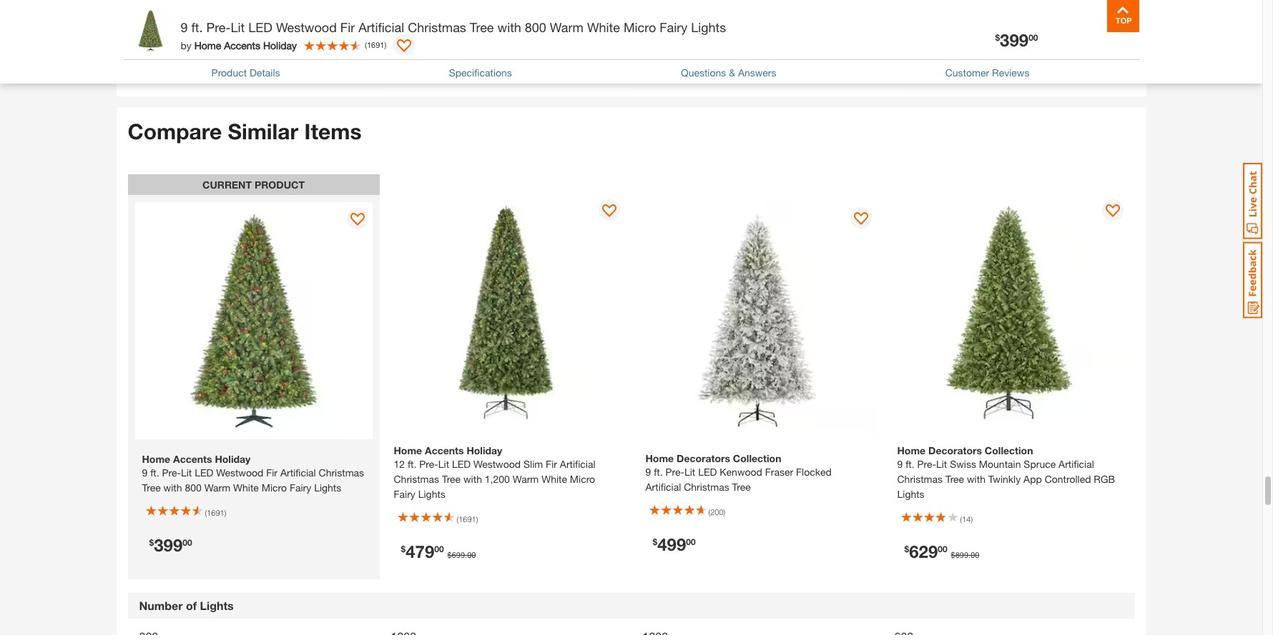Task type: locate. For each thing, give the bounding box(es) containing it.
0 vertical spatial accents
[[224, 39, 260, 51]]

1 horizontal spatial $ 399 00
[[995, 30, 1038, 50]]

00
[[1029, 32, 1038, 43], [686, 537, 696, 548], [183, 538, 192, 549], [434, 544, 444, 555], [938, 544, 947, 555], [467, 551, 476, 560], [971, 551, 979, 560]]

tree up "specifications"
[[470, 19, 494, 35]]

with left 1,200
[[463, 474, 482, 486]]

0 horizontal spatial display image
[[350, 213, 364, 228]]

1691 for $
[[459, 515, 476, 524]]

collection
[[985, 445, 1033, 457], [733, 453, 781, 465]]

9 inside "home decorators collection 9 ft. pre-lit swiss mountain spruce artificial christmas tree with twinkly app controlled rgb lights"
[[897, 459, 903, 471]]

decorators
[[928, 445, 982, 457], [677, 453, 730, 465]]

( for home accents holiday 12 ft. pre-lit led westwood slim fir artificial christmas tree with 1,200 warm white micro fairy lights
[[457, 515, 459, 524]]

1 vertical spatial 399
[[154, 536, 183, 556]]

collection up kenwood
[[733, 453, 781, 465]]

1 horizontal spatial collection
[[985, 445, 1033, 457]]

1 cart from the left
[[220, 29, 243, 43]]

3 add to cart from the left
[[518, 29, 581, 43]]

479
[[406, 542, 434, 562]]

1 vertical spatial micro
[[570, 474, 595, 486]]

( 14 )
[[960, 515, 973, 524]]

$ 399 00
[[995, 30, 1038, 50], [149, 536, 192, 556]]

cart for third add to cart button from right
[[557, 29, 581, 43]]

1 horizontal spatial 9
[[646, 466, 651, 478]]

$
[[995, 32, 1000, 43], [653, 537, 657, 548], [149, 538, 154, 549], [401, 544, 406, 555], [904, 544, 909, 555], [447, 551, 452, 560], [951, 551, 955, 560]]

home inside "home decorators collection 9 ft. pre-lit swiss mountain spruce artificial christmas tree with twinkly app controlled rgb lights"
[[897, 445, 926, 457]]

fairy up questions on the top
[[660, 19, 688, 35]]

fairy down 12
[[394, 489, 415, 501]]

0 vertical spatial $ 399 00
[[995, 30, 1038, 50]]

tree
[[470, 19, 494, 35], [442, 474, 461, 486], [945, 474, 964, 486], [732, 481, 751, 493]]

display image
[[854, 212, 868, 227], [350, 213, 364, 228]]

5 to from the left
[[1050, 29, 1061, 43]]

items
[[304, 119, 362, 144]]

2 cart from the left
[[389, 29, 412, 43]]

decorators up kenwood
[[677, 453, 730, 465]]

0 vertical spatial warm
[[550, 19, 584, 35]]

holiday
[[263, 39, 297, 51], [467, 445, 502, 457]]

(
[[365, 40, 367, 49], [708, 508, 710, 517], [205, 509, 207, 518], [457, 515, 459, 524], [960, 515, 962, 524]]

westwood up 1,200
[[473, 459, 521, 471]]

$ 399 00 up reviews
[[995, 30, 1038, 50]]

tree left 1,200
[[442, 474, 461, 486]]

1 add from the left
[[181, 29, 203, 43]]

led for $
[[452, 459, 471, 471]]

tree down kenwood
[[732, 481, 751, 493]]

spruce
[[1024, 459, 1056, 471]]

led right 12
[[452, 459, 471, 471]]

fir inside home accents holiday 12 ft. pre-lit led westwood slim fir artificial christmas tree with 1,200 warm white micro fairy lights
[[546, 459, 557, 471]]

warm
[[550, 19, 584, 35], [513, 474, 539, 486]]

1 vertical spatial fir
[[546, 459, 557, 471]]

decorators inside home decorators collection 9 ft. pre-lit led kenwood fraser flocked artificial christmas tree
[[677, 453, 730, 465]]

questions & answers button
[[681, 65, 776, 80], [681, 65, 776, 80]]

home for home accents holiday 12 ft. pre-lit led westwood slim fir artificial christmas tree with 1,200 warm white micro fairy lights
[[394, 445, 422, 457]]

1 vertical spatial accents
[[425, 445, 464, 457]]

lit for home decorators collection 9 ft. pre-lit led kenwood fraser flocked artificial christmas tree
[[684, 466, 695, 478]]

decorators inside "home decorators collection 9 ft. pre-lit swiss mountain spruce artificial christmas tree with twinkly app controlled rgb lights"
[[928, 445, 982, 457]]

0 vertical spatial micro
[[624, 19, 656, 35]]

. inside the $ 629 00 $ 899 . 00
[[968, 551, 971, 560]]

0 vertical spatial fairy
[[660, 19, 688, 35]]

0 horizontal spatial 399
[[154, 536, 183, 556]]

4 add to cart from the left
[[687, 29, 750, 43]]

current
[[202, 179, 252, 191]]

micro inside home accents holiday 12 ft. pre-lit led westwood slim fir artificial christmas tree with 1,200 warm white micro fairy lights
[[570, 474, 595, 486]]

cart
[[220, 29, 243, 43], [389, 29, 412, 43], [557, 29, 581, 43], [726, 29, 750, 43], [1064, 29, 1087, 43]]

1 horizontal spatial holiday
[[467, 445, 502, 457]]

by home accents holiday
[[181, 39, 297, 51]]

0 vertical spatial fir
[[340, 19, 355, 35]]

1 to from the left
[[206, 29, 217, 43]]

3 to from the left
[[543, 29, 554, 43]]

. right 479
[[465, 551, 467, 560]]

number
[[139, 600, 183, 613]]

1 horizontal spatial westwood
[[473, 459, 521, 471]]

0 vertical spatial holiday
[[263, 39, 297, 51]]

( 1691 )
[[365, 40, 386, 49], [205, 509, 226, 518], [457, 515, 478, 524]]

ft.
[[191, 19, 203, 35], [408, 459, 417, 471], [906, 459, 915, 471], [654, 466, 663, 478]]

home
[[194, 39, 221, 51], [394, 445, 422, 457], [897, 445, 926, 457], [646, 453, 674, 465]]

display image
[[397, 39, 411, 54], [602, 205, 616, 219], [1105, 205, 1120, 219]]

0 horizontal spatial .
[[465, 551, 467, 560]]

ft. inside "home decorators collection 9 ft. pre-lit swiss mountain spruce artificial christmas tree with twinkly app controlled rgb lights"
[[906, 459, 915, 471]]

fraser
[[765, 466, 793, 478]]

fairy
[[660, 19, 688, 35], [394, 489, 415, 501]]

micro
[[624, 19, 656, 35], [570, 474, 595, 486]]

9 for $
[[897, 459, 903, 471]]

led up by home accents holiday
[[248, 19, 272, 35]]

1 horizontal spatial display image
[[602, 205, 616, 219]]

1 vertical spatial white
[[542, 474, 567, 486]]

0 horizontal spatial westwood
[[276, 19, 337, 35]]

. for 629
[[968, 551, 971, 560]]

) for home decorators collection 9 ft. pre-lit led kenwood fraser flocked artificial christmas tree
[[723, 508, 725, 517]]

led inside home accents holiday 12 ft. pre-lit led westwood slim fir artificial christmas tree with 1,200 warm white micro fairy lights
[[452, 459, 471, 471]]

2 add from the left
[[349, 29, 371, 43]]

swiss
[[950, 459, 976, 471]]

artificial
[[358, 19, 404, 35], [560, 459, 595, 471], [1059, 459, 1094, 471], [646, 481, 681, 493]]

9
[[181, 19, 188, 35], [897, 459, 903, 471], [646, 466, 651, 478]]

lit left swiss
[[936, 459, 947, 471]]

to
[[206, 29, 217, 43], [374, 29, 386, 43], [543, 29, 554, 43], [712, 29, 723, 43], [1050, 29, 1061, 43]]

home inside home accents holiday 12 ft. pre-lit led westwood slim fir artificial christmas tree with 1,200 warm white micro fairy lights
[[394, 445, 422, 457]]

pre- inside "home decorators collection 9 ft. pre-lit swiss mountain spruce artificial christmas tree with twinkly app controlled rgb lights"
[[917, 459, 936, 471]]

2 add to cart button from the left
[[309, 21, 452, 52]]

christmas
[[408, 19, 466, 35], [394, 474, 439, 486], [897, 474, 943, 486], [684, 481, 729, 493]]

compare similar items
[[128, 119, 362, 144]]

customer
[[945, 66, 989, 79]]

with left 800
[[497, 19, 521, 35]]

9 ft. pre-lit swiss mountain spruce artificial christmas tree with twinkly app controlled rgb lights image
[[890, 194, 1128, 431]]

lit for home decorators collection 9 ft. pre-lit swiss mountain spruce artificial christmas tree with twinkly app controlled rgb lights
[[936, 459, 947, 471]]

lights inside "home decorators collection 9 ft. pre-lit swiss mountain spruce artificial christmas tree with twinkly app controlled rgb lights"
[[897, 489, 925, 501]]

399 up the number
[[154, 536, 183, 556]]

lights up 629
[[897, 489, 925, 501]]

lit
[[231, 19, 245, 35], [438, 459, 449, 471], [936, 459, 947, 471], [684, 466, 695, 478]]

pre-
[[206, 19, 231, 35], [419, 459, 438, 471], [917, 459, 936, 471], [666, 466, 684, 478]]

ft. inside home decorators collection 9 ft. pre-lit led kenwood fraser flocked artificial christmas tree
[[654, 466, 663, 478]]

holiday up 1,200
[[467, 445, 502, 457]]

flocked
[[796, 466, 832, 478]]

christmas inside home accents holiday 12 ft. pre-lit led westwood slim fir artificial christmas tree with 1,200 warm white micro fairy lights
[[394, 474, 439, 486]]

1 horizontal spatial with
[[497, 19, 521, 35]]

lights up $ 479 00 $ 699 . 00
[[418, 489, 445, 501]]

0 horizontal spatial warm
[[513, 474, 539, 486]]

pre- inside home accents holiday 12 ft. pre-lit led westwood slim fir artificial christmas tree with 1,200 warm white micro fairy lights
[[419, 459, 438, 471]]

pre- left kenwood
[[666, 466, 684, 478]]

5 cart from the left
[[1064, 29, 1087, 43]]

answers
[[738, 66, 776, 79]]

$ 399 00 up the number
[[149, 536, 192, 556]]

2 horizontal spatial with
[[967, 474, 986, 486]]

display image for 629
[[1105, 205, 1120, 219]]

2 add to cart from the left
[[349, 29, 412, 43]]

1 horizontal spatial fir
[[546, 459, 557, 471]]

home inside home decorators collection 9 ft. pre-lit led kenwood fraser flocked artificial christmas tree
[[646, 453, 674, 465]]

12 ft. pre-lit led westwood slim fir artificial christmas tree with 1,200 warm white micro fairy lights image
[[387, 194, 624, 431]]

product details button
[[211, 65, 280, 80], [211, 65, 280, 80]]

1 vertical spatial warm
[[513, 474, 539, 486]]

1 horizontal spatial decorators
[[928, 445, 982, 457]]

pre- left swiss
[[917, 459, 936, 471]]

add to cart
[[181, 29, 243, 43], [349, 29, 412, 43], [518, 29, 581, 43], [687, 29, 750, 43], [1025, 29, 1087, 43]]

1 horizontal spatial micro
[[624, 19, 656, 35]]

3 add to cart button from the left
[[478, 21, 621, 52]]

add
[[181, 29, 203, 43], [349, 29, 371, 43], [518, 29, 540, 43], [687, 29, 709, 43], [1025, 29, 1047, 43]]

. inside $ 479 00 $ 699 . 00
[[465, 551, 467, 560]]

1691
[[367, 40, 384, 49], [207, 509, 224, 518], [459, 515, 476, 524]]

1 horizontal spatial accents
[[425, 445, 464, 457]]

warm down slim
[[513, 474, 539, 486]]

tree inside "home decorators collection 9 ft. pre-lit swiss mountain spruce artificial christmas tree with twinkly app controlled rgb lights"
[[945, 474, 964, 486]]

top button
[[1107, 0, 1139, 32]]

1 horizontal spatial fairy
[[660, 19, 688, 35]]

629
[[909, 542, 938, 562]]

white right 800
[[587, 19, 620, 35]]

$ 499 00
[[653, 535, 696, 555]]

white
[[587, 19, 620, 35], [542, 474, 567, 486]]

questions & answers
[[681, 66, 776, 79]]

9 inside home decorators collection 9 ft. pre-lit led kenwood fraser flocked artificial christmas tree
[[646, 466, 651, 478]]

warm right 800
[[550, 19, 584, 35]]

lit inside home accents holiday 12 ft. pre-lit led westwood slim fir artificial christmas tree with 1,200 warm white micro fairy lights
[[438, 459, 449, 471]]

pre- up by home accents holiday
[[206, 19, 231, 35]]

2 horizontal spatial led
[[698, 466, 717, 478]]

pre- inside home decorators collection 9 ft. pre-lit led kenwood fraser flocked artificial christmas tree
[[666, 466, 684, 478]]

/
[[1086, 70, 1090, 85]]

lit left kenwood
[[684, 466, 695, 478]]

2 to from the left
[[374, 29, 386, 43]]

4 to from the left
[[712, 29, 723, 43]]

399 up reviews
[[1000, 30, 1029, 50]]

home accents holiday 12 ft. pre-lit led westwood slim fir artificial christmas tree with 1,200 warm white micro fairy lights
[[394, 445, 595, 501]]

1 add to cart from the left
[[181, 29, 243, 43]]

display image for 499
[[854, 212, 868, 227]]

1 . from the left
[[465, 551, 467, 560]]

0 horizontal spatial holiday
[[263, 39, 297, 51]]

lit right 12
[[438, 459, 449, 471]]

0 horizontal spatial white
[[542, 474, 567, 486]]

led
[[248, 19, 272, 35], [452, 459, 471, 471], [698, 466, 717, 478]]

collection inside "home decorators collection 9 ft. pre-lit swiss mountain spruce artificial christmas tree with twinkly app controlled rgb lights"
[[985, 445, 1033, 457]]

app
[[1024, 474, 1042, 486]]

$ 629 00 $ 899 . 00
[[904, 542, 979, 562]]

. down ( 14 )
[[968, 551, 971, 560]]

white down slim
[[542, 474, 567, 486]]

( for home decorators collection 9 ft. pre-lit led kenwood fraser flocked artificial christmas tree
[[708, 508, 710, 517]]

lit inside "home decorators collection 9 ft. pre-lit swiss mountain spruce artificial christmas tree with twinkly app controlled rgb lights"
[[936, 459, 947, 471]]

1 horizontal spatial display image
[[854, 212, 868, 227]]

( 1691 ) for 399
[[205, 509, 226, 518]]

customer reviews button
[[945, 65, 1030, 80], [945, 65, 1030, 80]]

specifications button
[[449, 65, 512, 80], [449, 65, 512, 80]]

0 horizontal spatial fairy
[[394, 489, 415, 501]]

2 horizontal spatial 1691
[[459, 515, 476, 524]]

lights right of
[[200, 600, 234, 613]]

.
[[465, 551, 467, 560], [968, 551, 971, 560]]

1 vertical spatial holiday
[[467, 445, 502, 457]]

( for home decorators collection 9 ft. pre-lit swiss mountain spruce artificial christmas tree with twinkly app controlled rgb lights
[[960, 515, 962, 524]]

1,200
[[485, 474, 510, 486]]

collection for 499
[[733, 453, 781, 465]]

4 add to cart button from the left
[[647, 21, 790, 52]]

3 cart from the left
[[557, 29, 581, 43]]

1 vertical spatial fairy
[[394, 489, 415, 501]]

2 horizontal spatial ( 1691 )
[[457, 515, 478, 524]]

add to cart button
[[141, 21, 284, 52], [309, 21, 452, 52], [478, 21, 621, 52], [647, 21, 790, 52], [985, 21, 1128, 52]]

of
[[186, 600, 197, 613]]

3 add from the left
[[518, 29, 540, 43]]

1 vertical spatial westwood
[[473, 459, 521, 471]]

accents inside home accents holiday 12 ft. pre-lit led westwood slim fir artificial christmas tree with 1,200 warm white micro fairy lights
[[425, 445, 464, 457]]

1 vertical spatial $ 399 00
[[149, 536, 192, 556]]

12
[[394, 459, 405, 471]]

westwood
[[276, 19, 337, 35], [473, 459, 521, 471]]

led left kenwood
[[698, 466, 717, 478]]

slim
[[524, 459, 543, 471]]

0 vertical spatial white
[[587, 19, 620, 35]]

collection inside home decorators collection 9 ft. pre-lit led kenwood fraser flocked artificial christmas tree
[[733, 453, 781, 465]]

2 horizontal spatial 9
[[897, 459, 903, 471]]

0 horizontal spatial accents
[[224, 39, 260, 51]]

lights
[[691, 19, 726, 35], [418, 489, 445, 501], [897, 489, 925, 501], [200, 600, 234, 613]]

)
[[384, 40, 386, 49], [723, 508, 725, 517], [224, 509, 226, 518], [476, 515, 478, 524], [971, 515, 973, 524]]

1 horizontal spatial 1691
[[367, 40, 384, 49]]

0 horizontal spatial micro
[[570, 474, 595, 486]]

artificial inside "home decorators collection 9 ft. pre-lit swiss mountain spruce artificial christmas tree with twinkly app controlled rgb lights"
[[1059, 459, 1094, 471]]

holiday up details
[[263, 39, 297, 51]]

kenwood
[[720, 466, 762, 478]]

9 ft. pre-lit led kenwood fraser flocked artificial christmas tree image
[[638, 201, 876, 439]]

200
[[710, 508, 723, 517]]

with inside "home decorators collection 9 ft. pre-lit swiss mountain spruce artificial christmas tree with twinkly app controlled rgb lights"
[[967, 474, 986, 486]]

twinkly
[[988, 474, 1021, 486]]

2 . from the left
[[968, 551, 971, 560]]

product
[[255, 179, 305, 191]]

lit inside home decorators collection 9 ft. pre-lit led kenwood fraser flocked artificial christmas tree
[[684, 466, 695, 478]]

499
[[657, 535, 686, 555]]

1 horizontal spatial ( 1691 )
[[365, 40, 386, 49]]

with down swiss
[[967, 474, 986, 486]]

artificial inside home decorators collection 9 ft. pre-lit led kenwood fraser flocked artificial christmas tree
[[646, 481, 681, 493]]

1 horizontal spatial 399
[[1000, 30, 1029, 50]]

accents
[[224, 39, 260, 51], [425, 445, 464, 457]]

to for third add to cart button from right
[[543, 29, 554, 43]]

lights up questions on the top
[[691, 19, 726, 35]]

cart for first add to cart button from left
[[220, 29, 243, 43]]

pre- for home decorators collection 9 ft. pre-lit swiss mountain spruce artificial christmas tree with twinkly app controlled rgb lights
[[917, 459, 936, 471]]

1 horizontal spatial led
[[452, 459, 471, 471]]

0 horizontal spatial ( 1691 )
[[205, 509, 226, 518]]

1 horizontal spatial .
[[968, 551, 971, 560]]

1691 for 399
[[207, 509, 224, 518]]

cart for 4th add to cart button from the left
[[726, 29, 750, 43]]

decorators for $
[[928, 445, 982, 457]]

by
[[181, 39, 192, 51]]

2 horizontal spatial display image
[[1105, 205, 1120, 219]]

pre- for home decorators collection 9 ft. pre-lit led kenwood fraser flocked artificial christmas tree
[[666, 466, 684, 478]]

home for home decorators collection 9 ft. pre-lit led kenwood fraser flocked artificial christmas tree
[[646, 453, 674, 465]]

0 horizontal spatial 1691
[[207, 509, 224, 518]]

0 horizontal spatial with
[[463, 474, 482, 486]]

4 cart from the left
[[726, 29, 750, 43]]

pre- right 12
[[419, 459, 438, 471]]

ft. inside home accents holiday 12 ft. pre-lit led westwood slim fir artificial christmas tree with 1,200 warm white micro fairy lights
[[408, 459, 417, 471]]

fir
[[340, 19, 355, 35], [546, 459, 557, 471]]

399
[[1000, 30, 1029, 50], [154, 536, 183, 556]]

5 add from the left
[[1025, 29, 1047, 43]]

lights inside home accents holiday 12 ft. pre-lit led westwood slim fir artificial christmas tree with 1,200 warm white micro fairy lights
[[418, 489, 445, 501]]

with
[[497, 19, 521, 35], [463, 474, 482, 486], [967, 474, 986, 486]]

westwood up details
[[276, 19, 337, 35]]

0 horizontal spatial collection
[[733, 453, 781, 465]]

decorators up swiss
[[928, 445, 982, 457]]

collection up the mountain
[[985, 445, 1033, 457]]

product image image
[[127, 7, 173, 54]]

tree down swiss
[[945, 474, 964, 486]]

led inside home decorators collection 9 ft. pre-lit led kenwood fraser flocked artificial christmas tree
[[698, 466, 717, 478]]

0 horizontal spatial decorators
[[677, 453, 730, 465]]



Task type: vqa. For each thing, say whether or not it's contained in the screenshot.
On on the top right
no



Task type: describe. For each thing, give the bounding box(es) containing it.
2
[[1090, 70, 1098, 85]]

1 horizontal spatial white
[[587, 19, 620, 35]]

lit for home accents holiday 12 ft. pre-lit led westwood slim fir artificial christmas tree with 1,200 warm white micro fairy lights
[[438, 459, 449, 471]]

similar
[[228, 119, 298, 144]]

0 horizontal spatial 9
[[181, 19, 188, 35]]

mountain
[[979, 459, 1021, 471]]

holiday inside home accents holiday 12 ft. pre-lit led westwood slim fir artificial christmas tree with 1,200 warm white micro fairy lights
[[467, 445, 502, 457]]

next slide image
[[1110, 72, 1122, 83]]

cart for second add to cart button from the left
[[389, 29, 412, 43]]

800
[[525, 19, 546, 35]]

fairy inside home accents holiday 12 ft. pre-lit led westwood slim fir artificial christmas tree with 1,200 warm white micro fairy lights
[[394, 489, 415, 501]]

questions
[[681, 66, 726, 79]]

live chat image
[[1243, 163, 1262, 240]]

ft. for home decorators collection 9 ft. pre-lit swiss mountain spruce artificial christmas tree with twinkly app controlled rgb lights
[[906, 459, 915, 471]]

5 add to cart from the left
[[1025, 29, 1087, 43]]

compare
[[128, 119, 222, 144]]

cart for first add to cart button from right
[[1064, 29, 1087, 43]]

. for 479
[[465, 551, 467, 560]]

00 inside '$ 499 00'
[[686, 537, 696, 548]]

ft. for home decorators collection 9 ft. pre-lit led kenwood fraser flocked artificial christmas tree
[[654, 466, 663, 478]]

display image for 399
[[350, 213, 364, 228]]

899
[[955, 551, 968, 560]]

feedback link image
[[1243, 242, 1262, 319]]

$ 479 00 $ 699 . 00
[[401, 542, 476, 562]]

product
[[211, 66, 247, 79]]

0 horizontal spatial led
[[248, 19, 272, 35]]

current product
[[202, 179, 305, 191]]

controlled
[[1045, 474, 1091, 486]]

14
[[962, 515, 971, 524]]

pre- for home accents holiday 12 ft. pre-lit led westwood slim fir artificial christmas tree with 1,200 warm white micro fairy lights
[[419, 459, 438, 471]]

699
[[452, 551, 465, 560]]

artificial inside home accents holiday 12 ft. pre-lit led westwood slim fir artificial christmas tree with 1,200 warm white micro fairy lights
[[560, 459, 595, 471]]

( 200 )
[[708, 508, 725, 517]]

product details
[[211, 66, 280, 79]]

decorators for 499
[[677, 453, 730, 465]]

to for second add to cart button from the left
[[374, 29, 386, 43]]

0 horizontal spatial $ 399 00
[[149, 536, 192, 556]]

to for 4th add to cart button from the left
[[712, 29, 723, 43]]

details
[[250, 66, 280, 79]]

white inside home accents holiday 12 ft. pre-lit led westwood slim fir artificial christmas tree with 1,200 warm white micro fairy lights
[[542, 474, 567, 486]]

home decorators collection 9 ft. pre-lit swiss mountain spruce artificial christmas tree with twinkly app controlled rgb lights
[[897, 445, 1115, 501]]

number of lights
[[139, 600, 234, 613]]

$ inside '$ 499 00'
[[653, 537, 657, 548]]

0 horizontal spatial display image
[[397, 39, 411, 54]]

&
[[729, 66, 735, 79]]

to for first add to cart button from right
[[1050, 29, 1061, 43]]

0 vertical spatial 399
[[1000, 30, 1029, 50]]

1 add to cart button from the left
[[141, 21, 284, 52]]

specifications
[[449, 66, 512, 79]]

( 1691 ) for $
[[457, 515, 478, 524]]

home for home decorators collection 9 ft. pre-lit swiss mountain spruce artificial christmas tree with twinkly app controlled rgb lights
[[897, 445, 926, 457]]

ft. for home accents holiday 12 ft. pre-lit led westwood slim fir artificial christmas tree with 1,200 warm white micro fairy lights
[[408, 459, 417, 471]]

lit up by home accents holiday
[[231, 19, 245, 35]]

tree inside home accents holiday 12 ft. pre-lit led westwood slim fir artificial christmas tree with 1,200 warm white micro fairy lights
[[442, 474, 461, 486]]

westwood inside home accents holiday 12 ft. pre-lit led westwood slim fir artificial christmas tree with 1,200 warm white micro fairy lights
[[473, 459, 521, 471]]

1
[[1079, 70, 1086, 85]]

christmas inside "home decorators collection 9 ft. pre-lit swiss mountain spruce artificial christmas tree with twinkly app controlled rgb lights"
[[897, 474, 943, 486]]

tree inside home decorators collection 9 ft. pre-lit led kenwood fraser flocked artificial christmas tree
[[732, 481, 751, 493]]

5 add to cart button from the left
[[985, 21, 1128, 52]]

customer reviews
[[945, 66, 1030, 79]]

0 vertical spatial westwood
[[276, 19, 337, 35]]

with inside home accents holiday 12 ft. pre-lit led westwood slim fir artificial christmas tree with 1,200 warm white micro fairy lights
[[463, 474, 482, 486]]

9 ft. pre-lit led westwood fir artificial christmas tree with 800 warm white micro fairy lights
[[181, 19, 726, 35]]

this is the first slide image
[[1055, 72, 1066, 83]]

4 add from the left
[[687, 29, 709, 43]]

0 horizontal spatial fir
[[340, 19, 355, 35]]

reviews
[[992, 66, 1030, 79]]

) for home decorators collection 9 ft. pre-lit swiss mountain spruce artificial christmas tree with twinkly app controlled rgb lights
[[971, 515, 973, 524]]

9 for 499
[[646, 466, 651, 478]]

) for home accents holiday 12 ft. pre-lit led westwood slim fir artificial christmas tree with 1,200 warm white micro fairy lights
[[476, 515, 478, 524]]

collection for $
[[985, 445, 1033, 457]]

christmas inside home decorators collection 9 ft. pre-lit led kenwood fraser flocked artificial christmas tree
[[684, 481, 729, 493]]

1 / 2
[[1079, 70, 1098, 85]]

warm inside home accents holiday 12 ft. pre-lit led westwood slim fir artificial christmas tree with 1,200 warm white micro fairy lights
[[513, 474, 539, 486]]

home decorators collection 9 ft. pre-lit led kenwood fraser flocked artificial christmas tree
[[646, 453, 832, 493]]

led for 499
[[698, 466, 717, 478]]

rgb
[[1094, 474, 1115, 486]]

to for first add to cart button from left
[[206, 29, 217, 43]]

display image for 479
[[602, 205, 616, 219]]

1 horizontal spatial warm
[[550, 19, 584, 35]]



